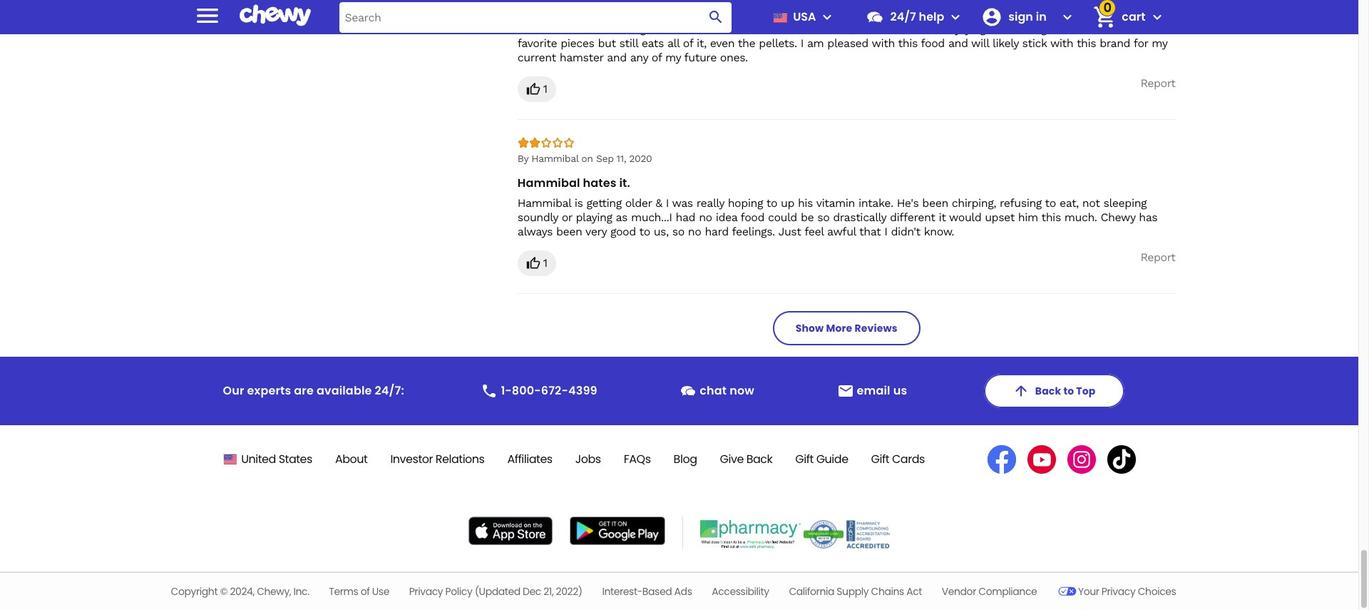 Task type: describe. For each thing, give the bounding box(es) containing it.
Product search field
[[339, 2, 732, 32]]

give back
[[720, 451, 773, 467]]

soundly
[[518, 210, 558, 224]]

my
[[518, 0, 533, 7]]

1 for second 1 button from the bottom
[[544, 82, 548, 96]]

this up the pick
[[660, 0, 679, 7]]

back inside back to top button
[[1036, 384, 1062, 398]]

he's
[[897, 196, 919, 210]]

use
[[372, 584, 390, 599]]

download ios app image
[[469, 517, 553, 545]]

older
[[626, 196, 652, 210]]

still
[[620, 36, 638, 50]]

very inside my hamster, jack, enjoyed this food.  he was very old (almost 4) when i started him on this food and he seemed more excited to come out and pick out his favorite pieces compared to the food i was feeding him before.       i now have a new hamster and i'm feeding him this food as well.  like jack before, he seems to be enjoying it.  he forages first for all of his favorite pieces but still eats all of it, even the pellets.  i am pleased with this food and will likely stick with this brand for my current hamster and any of my future ones.
[[754, 0, 776, 7]]

2 out from the left
[[676, 8, 693, 21]]

2 privacy from the left
[[1102, 584, 1136, 599]]

gift guide link
[[796, 451, 849, 467]]

just
[[779, 225, 802, 238]]

chirping,
[[952, 196, 997, 210]]

account menu image
[[1060, 9, 1077, 26]]

usa
[[794, 9, 817, 25]]

chewy support image for chat now button
[[680, 382, 697, 400]]

0 horizontal spatial favorite
[[518, 36, 557, 50]]

email us
[[857, 382, 908, 399]]

help
[[919, 9, 945, 25]]

i left am
[[801, 36, 804, 50]]

be inside my hamster, jack, enjoyed this food.  he was very old (almost 4) when i started him on this food and he seemed more excited to come out and pick out his favorite pieces compared to the food i was feeding him before.       i now have a new hamster and i'm feeding him this food as well.  like jack before, he seems to be enjoying it.  he forages first for all of his favorite pieces but still eats all of it, even the pellets.  i am pleased with this food and will likely stick with this brand for my current hamster and any of my future ones.
[[927, 22, 940, 36]]

that
[[860, 225, 881, 238]]

1 vertical spatial pieces
[[561, 36, 595, 50]]

come
[[574, 8, 603, 21]]

chewy
[[1101, 210, 1136, 224]]

investor
[[391, 451, 433, 467]]

download android app image
[[570, 517, 666, 545]]

chewy support image for 24/7 help link
[[867, 8, 885, 26]]

1 privacy from the left
[[409, 584, 443, 599]]

show
[[796, 321, 824, 335]]

1-
[[501, 382, 512, 399]]

compounding pharmacy approved image
[[847, 520, 891, 549]]

0 vertical spatial for
[[1087, 22, 1102, 36]]

0 horizontal spatial he
[[713, 0, 727, 7]]

jobs
[[576, 451, 601, 467]]

copyright © 2024 ,
[[171, 584, 255, 599]]

based
[[643, 584, 672, 599]]

up
[[781, 196, 795, 210]]

future
[[685, 51, 717, 64]]

672-
[[541, 382, 569, 399]]

0 horizontal spatial the
[[738, 36, 756, 50]]

chewy home image
[[239, 0, 311, 31]]

give
[[720, 451, 744, 467]]

food down help
[[922, 36, 945, 50]]

stick
[[1023, 36, 1048, 50]]

1 vertical spatial feeding
[[608, 22, 646, 36]]

supply
[[837, 584, 869, 599]]

or
[[562, 210, 573, 224]]

feelings.
[[732, 225, 776, 238]]

back to top
[[1036, 384, 1096, 398]]

1 vertical spatial so
[[673, 225, 685, 238]]

affiliates
[[508, 451, 553, 467]]

seems
[[875, 22, 909, 36]]

more
[[1111, 0, 1139, 7]]

0 horizontal spatial on
[[582, 153, 593, 164]]

0 vertical spatial no
[[699, 210, 713, 224]]

sign
[[1009, 9, 1034, 25]]

&
[[656, 196, 663, 210]]

reviews
[[855, 321, 898, 335]]

chains
[[872, 584, 905, 599]]

is
[[575, 196, 583, 210]]

to down started
[[913, 22, 924, 36]]

1 vertical spatial been
[[556, 225, 583, 238]]

hamster,
[[536, 0, 582, 7]]

my hamster, jack, enjoyed this food.  he was very old (almost 4) when i started him on this food and he seemed more excited to come out and pick out his favorite pieces compared to the food i was feeding him before.       i now have a new hamster and i'm feeding him this food as well.  like jack before, he seems to be enjoying it.  he forages first for all of his favorite pieces but still eats all of it, even the pellets.  i am pleased with this food and will likely stick with this brand for my current hamster and any of my future ones.
[[518, 0, 1168, 64]]

0 vertical spatial all
[[1105, 22, 1117, 36]]

his inside hammibal hates it. hammibal is getting older & i was really hoping to up his vitamin intake. he's been chirping, refusing to eat, not sleeping soundly or playing as much...i had no idea food could be so drastically different it would upset him this much.  chewy has always been very good to us, so no hard feelings. just feel awful that i didn't know.
[[798, 196, 813, 210]]

privacy policy (updated dec 21, 2022)
[[409, 584, 583, 599]]

i right "in"
[[1051, 8, 1054, 21]]

menu image
[[819, 9, 837, 26]]

1 for first 1 button from the bottom of the page
[[544, 256, 548, 270]]

faqs link
[[624, 451, 651, 467]]

1-800-672-4399 link
[[475, 377, 603, 405]]

like
[[766, 22, 787, 36]]

,
[[253, 584, 255, 599]]

a
[[1111, 8, 1117, 21]]

this down seems at the right top of the page
[[899, 36, 918, 50]]

1 vertical spatial my
[[666, 51, 681, 64]]

0 horizontal spatial back
[[747, 451, 773, 467]]

be inside hammibal hates it. hammibal is getting older & i was really hoping to up his vitamin intake. he's been chirping, refusing to eat, not sleeping soundly or playing as much...i had no idea food could be so drastically different it would upset him this much.  chewy has always been very good to us, so no hard feelings. just feel awful that i didn't know.
[[801, 210, 814, 224]]

about
[[335, 451, 368, 467]]

food.
[[682, 0, 709, 7]]

feel
[[805, 225, 824, 238]]

would
[[950, 210, 982, 224]]

enjoying
[[944, 22, 986, 36]]

as inside my hamster, jack, enjoyed this food.  he was very old (almost 4) when i started him on this food and he seemed more excited to come out and pick out his favorite pieces compared to the food i was feeding him before.       i now have a new hamster and i'm feeding him this food as well.  like jack before, he seems to be enjoying it.  he forages first for all of his favorite pieces but still eats all of it, even the pellets.  i am pleased with this food and will likely stick with this brand for my current hamster and any of my future ones.
[[723, 22, 735, 36]]

1 out from the left
[[606, 8, 624, 21]]

guide
[[817, 451, 849, 467]]

show more reviews button
[[773, 311, 921, 345]]

different
[[890, 210, 936, 224]]

upset
[[986, 210, 1015, 224]]

2 1 button from the top
[[518, 250, 556, 276]]

cards
[[893, 451, 925, 467]]

1 vertical spatial for
[[1134, 36, 1149, 50]]

0 vertical spatial favorite
[[715, 8, 755, 21]]

1 horizontal spatial pieces
[[759, 8, 792, 21]]

inc.
[[294, 584, 309, 599]]

0 vertical spatial hamster
[[518, 22, 562, 36]]

of down new
[[1121, 22, 1131, 36]]

policy
[[446, 584, 473, 599]]

about link
[[335, 451, 368, 467]]

gift cards
[[872, 451, 925, 467]]

to inside button
[[1064, 384, 1075, 398]]

states
[[279, 451, 312, 467]]

didn't
[[891, 225, 921, 238]]

new
[[1120, 8, 1142, 21]]

gift guide
[[796, 451, 849, 467]]

investor relations link
[[391, 451, 485, 467]]

i right that
[[885, 225, 888, 238]]

1 1 button from the top
[[518, 76, 556, 102]]

give back link
[[720, 451, 773, 467]]

chat now
[[700, 382, 755, 399]]

go to achc pharmacy accreditation image
[[701, 520, 802, 549]]

food up seems at the right top of the page
[[887, 8, 911, 21]]

him up help menu image at the right top of the page
[[936, 0, 956, 7]]

i up the 24/7
[[888, 0, 891, 7]]

24/7
[[891, 9, 917, 25]]

choices
[[1139, 584, 1177, 599]]

©
[[220, 584, 228, 599]]

forages
[[1021, 22, 1059, 36]]

any
[[631, 51, 648, 64]]

really
[[697, 196, 725, 210]]

ones.
[[721, 51, 748, 64]]

interest-
[[603, 584, 643, 599]]

vendor compliance
[[942, 584, 1038, 599]]

by
[[518, 153, 529, 164]]

has
[[1140, 210, 1158, 224]]

have
[[1083, 8, 1108, 21]]



Task type: locate. For each thing, give the bounding box(es) containing it.
2020
[[630, 153, 652, 164]]

4399
[[569, 382, 598, 399]]

terms
[[329, 584, 359, 599]]

privacy
[[409, 584, 443, 599], [1102, 584, 1136, 599]]

gift left guide on the right
[[796, 451, 814, 467]]

report for 'report' button corresponding to first 1 button from the bottom of the page
[[1141, 250, 1176, 264]]

2 with from the left
[[1051, 36, 1074, 50]]

favorite up well.
[[715, 8, 755, 21]]

1 horizontal spatial was
[[730, 0, 751, 7]]

it
[[939, 210, 947, 224]]

it. inside hammibal hates it. hammibal is getting older & i was really hoping to up his vitamin intake. he's been chirping, refusing to eat, not sleeping soundly or playing as much...i had no idea food could be so drastically different it would upset him this much.  chewy has always been very good to us, so no hard feelings. just feel awful that i didn't know.
[[620, 175, 631, 191]]

with
[[872, 36, 895, 50], [1051, 36, 1074, 50]]

are
[[294, 382, 314, 399]]

0 vertical spatial the
[[867, 8, 884, 21]]

0 vertical spatial pieces
[[759, 8, 792, 21]]

1 horizontal spatial privacy
[[1102, 584, 1136, 599]]

more
[[827, 321, 853, 335]]

1 vertical spatial now
[[730, 382, 755, 399]]

as up good
[[616, 210, 628, 224]]

likely
[[993, 36, 1019, 50]]

his down new
[[1134, 22, 1149, 36]]

he up likely
[[1003, 22, 1018, 36]]

chewy support image inside 24/7 help link
[[867, 8, 885, 26]]

my down cart menu icon on the top of the page
[[1152, 36, 1168, 50]]

this down first
[[1077, 36, 1097, 50]]

Search text field
[[339, 2, 732, 32]]

0 vertical spatial so
[[818, 210, 830, 224]]

on inside my hamster, jack, enjoyed this food.  he was very old (almost 4) when i started him on this food and he seemed more excited to come out and pick out his favorite pieces compared to the food i was feeding him before.       i now have a new hamster and i'm feeding him this food as well.  like jack before, he seems to be enjoying it.  he forages first for all of his favorite pieces but still eats all of it, even the pellets.  i am pleased with this food and will likely stick with this brand for my current hamster and any of my future ones.
[[959, 0, 973, 7]]

he up account menu icon
[[1049, 0, 1062, 7]]

back left top
[[1036, 384, 1062, 398]]

could
[[768, 210, 798, 224]]

excited
[[518, 8, 556, 21]]

1 vertical spatial 1
[[544, 256, 548, 270]]

1 vertical spatial very
[[586, 225, 607, 238]]

brand
[[1100, 36, 1131, 50]]

2 report from the top
[[1141, 250, 1176, 264]]

now inside button
[[730, 382, 755, 399]]

help menu image
[[948, 9, 965, 26]]

vendor
[[942, 584, 977, 599]]

chewy support image down when
[[867, 8, 885, 26]]

2 1 from the top
[[544, 256, 548, 270]]

1 horizontal spatial his
[[798, 196, 813, 210]]

hammibal up soundly
[[518, 196, 571, 210]]

cart link
[[1088, 0, 1146, 34]]

1 horizontal spatial my
[[1152, 36, 1168, 50]]

1 vertical spatial back
[[747, 451, 773, 467]]

1 vertical spatial he
[[1003, 22, 1018, 36]]

0 horizontal spatial for
[[1087, 22, 1102, 36]]

the down well.
[[738, 36, 756, 50]]

0 vertical spatial chewy support image
[[867, 8, 885, 26]]

when
[[856, 0, 884, 7]]

usa button
[[768, 0, 837, 34]]

this down eat,
[[1042, 210, 1062, 224]]

hammibal hates it. hammibal is getting older & i was really hoping to up his vitamin intake. he's been chirping, refusing to eat, not sleeping soundly or playing as much...i had no idea food could be so drastically different it would upset him this much.  chewy has always been very good to us, so no hard feelings. just feel awful that i didn't know.
[[518, 175, 1158, 238]]

1-800-672-4399
[[501, 382, 598, 399]]

privacy policy (updated dec 21, 2022) link
[[409, 584, 583, 599]]

report button for first 1 button from the bottom of the page
[[1141, 250, 1176, 265]]

on up help menu image at the right top of the page
[[959, 0, 973, 7]]

this down food.
[[673, 22, 693, 36]]

1 1 from the top
[[544, 82, 548, 96]]

0 vertical spatial now
[[1057, 8, 1079, 21]]

him left sign
[[987, 8, 1007, 21]]

1
[[544, 82, 548, 96], [544, 256, 548, 270]]

hard
[[705, 225, 729, 238]]

with down seems at the right top of the page
[[872, 36, 895, 50]]

to down when
[[852, 8, 863, 21]]

he
[[1049, 0, 1062, 7], [858, 22, 871, 36]]

hamster
[[518, 22, 562, 36], [560, 51, 604, 64]]

our
[[223, 382, 244, 399]]

good
[[611, 225, 636, 238]]

i down started
[[915, 8, 918, 21]]

0 vertical spatial as
[[723, 22, 735, 36]]

out down food.
[[676, 8, 693, 21]]

been up it
[[923, 196, 949, 210]]

cart menu image
[[1149, 9, 1166, 26]]

hammibal down by
[[518, 175, 581, 191]]

our experts are available 24/7:
[[223, 382, 404, 399]]

tiktok image
[[1108, 445, 1136, 474]]

pieces up like
[[759, 8, 792, 21]]

0 horizontal spatial out
[[606, 8, 624, 21]]

privacy choices image
[[1057, 581, 1079, 602]]

chewy, inc.
[[257, 584, 309, 599]]

your
[[1079, 584, 1100, 599]]

report down cart menu icon on the top of the page
[[1141, 76, 1176, 90]]

0 horizontal spatial so
[[673, 225, 685, 238]]

youtube image
[[1028, 445, 1056, 474]]

was down started
[[921, 8, 942, 21]]

was
[[730, 0, 751, 7], [921, 8, 942, 21], [673, 196, 693, 210]]

available
[[317, 382, 372, 399]]

0 horizontal spatial feeding
[[608, 22, 646, 36]]

1 vertical spatial his
[[1134, 22, 1149, 36]]

so up feel
[[818, 210, 830, 224]]

will
[[972, 36, 990, 50]]

0 vertical spatial report button
[[1141, 76, 1176, 91]]

0 vertical spatial it.
[[990, 22, 1000, 36]]

the down when
[[867, 8, 884, 21]]

2 gift from the left
[[872, 451, 890, 467]]

0 horizontal spatial as
[[616, 210, 628, 224]]

0 horizontal spatial been
[[556, 225, 583, 238]]

0 vertical spatial was
[[730, 0, 751, 7]]

1 button
[[518, 76, 556, 102], [518, 250, 556, 276]]

now right chat
[[730, 382, 755, 399]]

back to top button
[[985, 374, 1125, 408]]

instagram image
[[1068, 445, 1096, 474]]

and down but
[[607, 51, 627, 64]]

pellets.
[[759, 36, 798, 50]]

1 horizontal spatial for
[[1134, 36, 1149, 50]]

very left old
[[754, 0, 776, 7]]

much...i
[[631, 210, 673, 224]]

intake.
[[859, 196, 894, 210]]

to left up
[[767, 196, 778, 210]]

0 horizontal spatial his
[[697, 8, 712, 21]]

of down eats
[[652, 51, 662, 64]]

1 vertical spatial the
[[738, 36, 756, 50]]

1 vertical spatial was
[[921, 8, 942, 21]]

1 vertical spatial 1 button
[[518, 250, 556, 276]]

0 vertical spatial 1 button
[[518, 76, 556, 102]]

hamster down excited
[[518, 22, 562, 36]]

hammibal right by
[[532, 153, 579, 164]]

1 vertical spatial he
[[858, 22, 871, 36]]

1 horizontal spatial gift
[[872, 451, 890, 467]]

be up feel
[[801, 210, 814, 224]]

it. up likely
[[990, 22, 1000, 36]]

and down enjoying
[[949, 36, 969, 50]]

this inside hammibal hates it. hammibal is getting older & i was really hoping to up his vitamin intake. he's been chirping, refusing to eat, not sleeping soundly or playing as much...i had no idea food could be so drastically different it would upset him this much.  chewy has always been very good to us, so no hard feelings. just feel awful that i didn't know.
[[1042, 210, 1062, 224]]

sign in link
[[976, 0, 1057, 34]]

now up first
[[1057, 8, 1079, 21]]

as up even
[[723, 22, 735, 36]]

1 horizontal spatial chewy support image
[[867, 8, 885, 26]]

my left future
[[666, 51, 681, 64]]

1 horizontal spatial the
[[867, 8, 884, 21]]

0 horizontal spatial all
[[668, 36, 680, 50]]

2 vertical spatial his
[[798, 196, 813, 210]]

0 vertical spatial hammibal
[[532, 153, 579, 164]]

0 horizontal spatial pieces
[[561, 36, 595, 50]]

to left top
[[1064, 384, 1075, 398]]

and down come
[[565, 22, 585, 36]]

food up sign
[[999, 0, 1023, 7]]

be left help menu image at the right top of the page
[[927, 22, 940, 36]]

1 button down current
[[518, 76, 556, 102]]

food inside hammibal hates it. hammibal is getting older & i was really hoping to up his vitamin intake. he's been chirping, refusing to eat, not sleeping soundly or playing as much...i had no idea food could be so drastically different it would upset him this much.  chewy has always been very good to us, so no hard feelings. just feel awful that i didn't know.
[[741, 210, 765, 224]]

submit search image
[[708, 9, 725, 26]]

report button down cart menu icon on the top of the page
[[1141, 76, 1176, 91]]

it. inside my hamster, jack, enjoyed this food.  he was very old (almost 4) when i started him on this food and he seemed more excited to come out and pick out his favorite pieces compared to the food i was feeding him before.       i now have a new hamster and i'm feeding him this food as well.  like jack before, he seems to be enjoying it.  he forages first for all of his favorite pieces but still eats all of it, even the pellets.  i am pleased with this food and will likely stick with this brand for my current hamster and any of my future ones.
[[990, 22, 1000, 36]]

1 vertical spatial be
[[801, 210, 814, 224]]

1 horizontal spatial as
[[723, 22, 735, 36]]

1 horizontal spatial he
[[1003, 22, 1018, 36]]

on left sep
[[582, 153, 593, 164]]

0 horizontal spatial was
[[673, 196, 693, 210]]

back right give
[[747, 451, 773, 467]]

1 vertical spatial as
[[616, 210, 628, 224]]

1 horizontal spatial out
[[676, 8, 693, 21]]

report button for second 1 button from the bottom
[[1141, 76, 1176, 91]]

items image
[[1093, 5, 1118, 30]]

2022)
[[556, 584, 583, 599]]

1 report button from the top
[[1141, 76, 1176, 91]]

for right brand
[[1134, 36, 1149, 50]]

privacy left policy
[[409, 584, 443, 599]]

by hammibal on sep 11, 2020
[[518, 153, 652, 164]]

1 vertical spatial on
[[582, 153, 593, 164]]

with down first
[[1051, 36, 1074, 50]]

was up well.
[[730, 0, 751, 7]]

of left it,
[[683, 36, 694, 50]]

this up enjoying
[[976, 0, 995, 7]]

1 vertical spatial all
[[668, 36, 680, 50]]

all down a
[[1105, 22, 1117, 36]]

in
[[1037, 9, 1047, 25]]

1 vertical spatial chewy support image
[[680, 382, 697, 400]]

your privacy choices
[[1079, 584, 1177, 599]]

1 horizontal spatial he
[[1049, 0, 1062, 7]]

1 horizontal spatial back
[[1036, 384, 1062, 398]]

food up feelings. on the top right of page
[[741, 210, 765, 224]]

eat,
[[1060, 196, 1080, 210]]

1 horizontal spatial been
[[923, 196, 949, 210]]

out
[[606, 8, 624, 21], [676, 8, 693, 21]]

to left eat,
[[1046, 196, 1057, 210]]

show more reviews
[[796, 321, 898, 335]]

interest-based ads
[[603, 584, 693, 599]]

compliance
[[979, 584, 1038, 599]]

24/7 help link
[[861, 0, 945, 34]]

to down much...i
[[640, 225, 651, 238]]

24/7:
[[375, 382, 404, 399]]

he up submit search image
[[713, 0, 727, 7]]

to down hamster,
[[559, 8, 570, 21]]

it.
[[990, 22, 1000, 36], [620, 175, 631, 191]]

legitscript approved image
[[804, 520, 844, 549]]

0 vertical spatial he
[[1049, 0, 1062, 7]]

pieces down i'm
[[561, 36, 595, 50]]

1 horizontal spatial feeding
[[945, 8, 984, 21]]

playing
[[576, 210, 613, 224]]

seemed
[[1066, 0, 1108, 7]]

1 vertical spatial report button
[[1141, 250, 1176, 265]]

hamster down but
[[560, 51, 604, 64]]

1 vertical spatial hammibal
[[518, 175, 581, 191]]

1 report from the top
[[1141, 76, 1176, 90]]

terms of use
[[329, 584, 390, 599]]

now inside my hamster, jack, enjoyed this food.  he was very old (almost 4) when i started him on this food and he seemed more excited to come out and pick out his favorite pieces compared to the food i was feeding him before.       i now have a new hamster and i'm feeding him this food as well.  like jack before, he seems to be enjoying it.  he forages first for all of his favorite pieces but still eats all of it, even the pellets.  i am pleased with this food and will likely stick with this brand for my current hamster and any of my future ones.
[[1057, 8, 1079, 21]]

1 horizontal spatial it.
[[990, 22, 1000, 36]]

privacy right your
[[1102, 584, 1136, 599]]

report
[[1141, 76, 1176, 90], [1141, 250, 1176, 264]]

well.
[[738, 22, 763, 36]]

so
[[818, 210, 830, 224], [673, 225, 685, 238]]

it. up older
[[620, 175, 631, 191]]

of left use
[[361, 584, 370, 599]]

2 horizontal spatial was
[[921, 8, 942, 21]]

email us link
[[832, 377, 914, 405]]

as inside hammibal hates it. hammibal is getting older & i was really hoping to up his vitamin intake. he's been chirping, refusing to eat, not sleeping soundly or playing as much...i had no idea food could be so drastically different it would upset him this much.  chewy has always been very good to us, so no hard feelings. just feel awful that i didn't know.
[[616, 210, 628, 224]]

cart
[[1123, 9, 1146, 25]]

0 horizontal spatial with
[[872, 36, 895, 50]]

for
[[1087, 22, 1102, 36], [1134, 36, 1149, 50]]

for down have
[[1087, 22, 1102, 36]]

1 horizontal spatial so
[[818, 210, 830, 224]]

0 vertical spatial be
[[927, 22, 940, 36]]

4)
[[842, 0, 852, 7]]

menu image
[[193, 1, 222, 30]]

0 horizontal spatial gift
[[796, 451, 814, 467]]

sign in
[[1009, 9, 1047, 25]]

favorite
[[715, 8, 755, 21], [518, 36, 557, 50]]

(updated
[[475, 584, 521, 599]]

before,
[[818, 22, 855, 36]]

report down has
[[1141, 250, 1176, 264]]

1 horizontal spatial all
[[1105, 22, 1117, 36]]

all right eats
[[668, 36, 680, 50]]

feeding up still
[[608, 22, 646, 36]]

chewy support image
[[867, 8, 885, 26], [680, 382, 697, 400]]

chewy,
[[257, 584, 291, 599]]

1 vertical spatial hamster
[[560, 51, 604, 64]]

jack
[[791, 22, 815, 36]]

know.
[[925, 225, 955, 238]]

1 vertical spatial no
[[688, 225, 702, 238]]

chat
[[700, 382, 727, 399]]

0 vertical spatial feeding
[[945, 8, 984, 21]]

0 vertical spatial his
[[697, 8, 712, 21]]

1 gift from the left
[[796, 451, 814, 467]]

0 horizontal spatial he
[[858, 22, 871, 36]]

his right up
[[798, 196, 813, 210]]

1 vertical spatial it.
[[620, 175, 631, 191]]

as
[[723, 22, 735, 36], [616, 210, 628, 224]]

been down or
[[556, 225, 583, 238]]

0 vertical spatial my
[[1152, 36, 1168, 50]]

was up had
[[673, 196, 693, 210]]

2024
[[230, 584, 253, 599]]

0 vertical spatial report
[[1141, 76, 1176, 90]]

2 vertical spatial hammibal
[[518, 196, 571, 210]]

very inside hammibal hates it. hammibal is getting older & i was really hoping to up his vitamin intake. he's been chirping, refusing to eat, not sleeping soundly or playing as much...i had no idea food could be so drastically different it would upset him this much.  chewy has always been very good to us, so no hard feelings. just feel awful that i didn't know.
[[586, 225, 607, 238]]

much.
[[1065, 210, 1098, 224]]

out down jack, on the left top
[[606, 8, 624, 21]]

0 vertical spatial 1
[[544, 82, 548, 96]]

1 horizontal spatial be
[[927, 22, 940, 36]]

it,
[[697, 36, 707, 50]]

1 down always
[[544, 256, 548, 270]]

0 horizontal spatial privacy
[[409, 584, 443, 599]]

feeding
[[945, 8, 984, 21], [608, 22, 646, 36]]

feeding up enjoying
[[945, 8, 984, 21]]

california supply chains act
[[789, 584, 923, 599]]

chewy support image inside chat now button
[[680, 382, 697, 400]]

him inside hammibal hates it. hammibal is getting older & i was really hoping to up his vitamin intake. he's been chirping, refusing to eat, not sleeping soundly or playing as much...i had no idea food could be so drastically different it would upset him this much.  chewy has always been very good to us, so no hard feelings. just feel awful that i didn't know.
[[1019, 210, 1039, 224]]

1 with from the left
[[872, 36, 895, 50]]

report button down has
[[1141, 250, 1176, 265]]

gift for gift guide
[[796, 451, 814, 467]]

and down enjoyed
[[628, 8, 647, 21]]

faqs
[[624, 451, 651, 467]]

him down the pick
[[650, 22, 670, 36]]

report for 'report' button associated with second 1 button from the bottom
[[1141, 76, 1176, 90]]

gift for gift cards
[[872, 451, 890, 467]]

800-
[[512, 382, 541, 399]]

2 horizontal spatial his
[[1134, 22, 1149, 36]]

1 horizontal spatial now
[[1057, 8, 1079, 21]]

0 horizontal spatial be
[[801, 210, 814, 224]]

started
[[895, 0, 932, 7]]

0 vertical spatial very
[[754, 0, 776, 7]]

0 vertical spatial been
[[923, 196, 949, 210]]

favorite up current
[[518, 36, 557, 50]]

0 horizontal spatial it.
[[620, 175, 631, 191]]

1 horizontal spatial favorite
[[715, 8, 755, 21]]

i right &
[[666, 196, 669, 210]]

1 button down always
[[518, 250, 556, 276]]

he up pleased
[[858, 22, 871, 36]]

facebook image
[[988, 445, 1016, 474]]

0 horizontal spatial now
[[730, 382, 755, 399]]

to
[[559, 8, 570, 21], [852, 8, 863, 21], [913, 22, 924, 36], [767, 196, 778, 210], [1046, 196, 1057, 210], [640, 225, 651, 238], [1064, 384, 1075, 398]]

him down the "refusing" at the top right of the page
[[1019, 210, 1039, 224]]

no down really at right top
[[699, 210, 713, 224]]

and up before.
[[1026, 0, 1046, 7]]

enjoyed
[[616, 0, 656, 7]]

0 vertical spatial back
[[1036, 384, 1062, 398]]

food up it,
[[696, 22, 720, 36]]

so down had
[[673, 225, 685, 238]]

refusing
[[1000, 196, 1042, 210]]

1 horizontal spatial on
[[959, 0, 973, 7]]

very down the playing
[[586, 225, 607, 238]]

was inside hammibal hates it. hammibal is getting older & i was really hoping to up his vitamin intake. he's been chirping, refusing to eat, not sleeping soundly or playing as much...i had no idea food could be so drastically different it would upset him this much.  chewy has always been very good to us, so no hard feelings. just feel awful that i didn't know.
[[673, 196, 693, 210]]

his down food.
[[697, 8, 712, 21]]

1 vertical spatial report
[[1141, 250, 1176, 264]]

2 report button from the top
[[1141, 250, 1176, 265]]



Task type: vqa. For each thing, say whether or not it's contained in the screenshot.
right Photos
no



